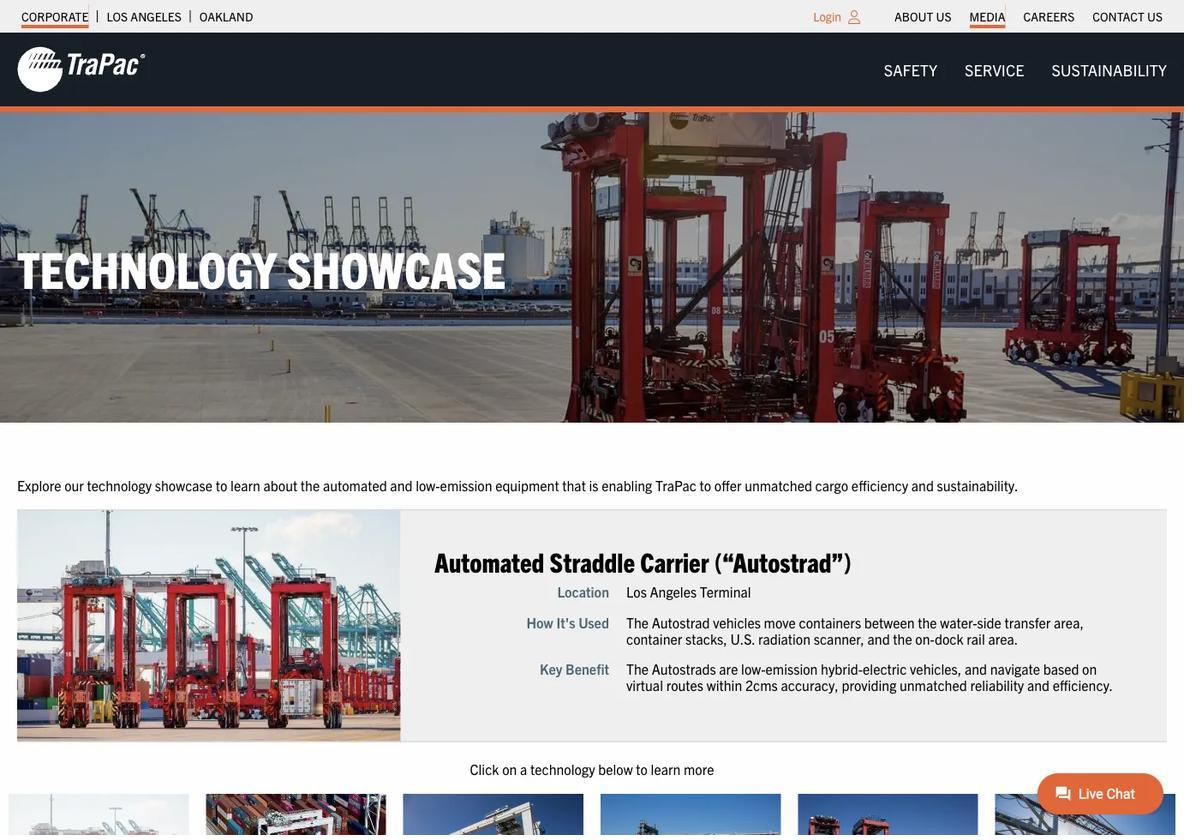 Task type: locate. For each thing, give the bounding box(es) containing it.
the down container
[[627, 660, 649, 677]]

safety
[[885, 60, 938, 79]]

explore
[[17, 476, 61, 493]]

1 horizontal spatial unmatched
[[900, 676, 968, 693]]

and right reliability on the bottom of the page
[[1028, 676, 1050, 693]]

technology
[[17, 236, 277, 298]]

2 the from the top
[[627, 660, 649, 677]]

and
[[390, 476, 413, 493], [912, 476, 934, 493], [868, 630, 890, 647], [965, 660, 988, 677], [1028, 676, 1050, 693]]

the left water-
[[918, 613, 938, 630]]

reliability
[[971, 676, 1025, 693]]

us inside contact us 'link'
[[1148, 9, 1163, 24]]

and right efficiency
[[912, 476, 934, 493]]

accuracy,
[[781, 676, 839, 693]]

careers
[[1024, 9, 1075, 24]]

1 vertical spatial low-
[[742, 660, 766, 677]]

1 horizontal spatial los
[[627, 583, 647, 600]]

us right about on the right
[[937, 9, 952, 24]]

navigate
[[991, 660, 1041, 677]]

learn
[[231, 476, 260, 493], [651, 760, 681, 778]]

the left on-
[[894, 630, 913, 647]]

service
[[965, 60, 1025, 79]]

contact us link
[[1093, 4, 1163, 28]]

2 us from the left
[[1148, 9, 1163, 24]]

and inside 'the autostrad vehicles move containers between the water-side transfer area, container stacks, u.s. radiation scanner, and the on-dock rail area.'
[[868, 630, 890, 647]]

0 horizontal spatial emission
[[440, 476, 492, 493]]

0 vertical spatial angeles
[[131, 9, 182, 24]]

low-
[[416, 476, 440, 493], [742, 660, 766, 677]]

explore our technology showcase to learn about the automated and low-emission equipment that is enabling trapac to offer unmatched cargo efficiency and sustainability.
[[17, 476, 1019, 493]]

0 vertical spatial on
[[1083, 660, 1098, 677]]

emission left equipment
[[440, 476, 492, 493]]

angeles
[[131, 9, 182, 24], [650, 583, 697, 600]]

angeles inside the los angeles "link"
[[131, 9, 182, 24]]

1 vertical spatial on
[[502, 760, 517, 778]]

offer
[[715, 476, 742, 493]]

oakland
[[200, 9, 253, 24]]

1 vertical spatial unmatched
[[900, 676, 968, 693]]

trapac los angeles automated straddle carrier image
[[17, 510, 401, 741], [9, 794, 189, 835]]

enabling
[[602, 476, 653, 493]]

sustainability.
[[937, 476, 1019, 493]]

on right based
[[1083, 660, 1098, 677]]

angeles inside automated straddle carrier ("autostrad") main content
[[650, 583, 697, 600]]

los angeles
[[107, 9, 182, 24]]

us inside about us link
[[937, 9, 952, 24]]

1 horizontal spatial low-
[[742, 660, 766, 677]]

1 vertical spatial angeles
[[650, 583, 697, 600]]

angeles left oakland 'link'
[[131, 9, 182, 24]]

autostrad
[[652, 613, 710, 630]]

containers
[[799, 613, 862, 630]]

0 horizontal spatial low-
[[416, 476, 440, 493]]

0 horizontal spatial the
[[301, 476, 320, 493]]

to right below
[[636, 760, 648, 778]]

1 horizontal spatial to
[[636, 760, 648, 778]]

menu bar containing about us
[[886, 4, 1172, 28]]

menu bar down careers link
[[871, 52, 1181, 87]]

0 vertical spatial menu bar
[[886, 4, 1172, 28]]

0 horizontal spatial los
[[107, 9, 128, 24]]

terminal
[[700, 583, 751, 600]]

1 horizontal spatial angeles
[[650, 583, 697, 600]]

and up electric
[[868, 630, 890, 647]]

0 vertical spatial emission
[[440, 476, 492, 493]]

the
[[627, 613, 649, 630], [627, 660, 649, 677]]

careers link
[[1024, 4, 1075, 28]]

menu bar up service
[[886, 4, 1172, 28]]

low- inside the autostrads are low-emission hybrid-electric vehicles, and navigate based on virtual routes within 2cms accuracy, providing unmatched reliability and efficiency.
[[742, 660, 766, 677]]

are
[[720, 660, 739, 677]]

emission down radiation
[[766, 660, 818, 677]]

angeles down carrier
[[650, 583, 697, 600]]

learn left about
[[231, 476, 260, 493]]

unmatched inside the autostrads are low-emission hybrid-electric vehicles, and navigate based on virtual routes within 2cms accuracy, providing unmatched reliability and efficiency.
[[900, 676, 968, 693]]

technology
[[87, 476, 152, 493], [531, 760, 595, 778]]

about
[[264, 476, 298, 493]]

the right about
[[301, 476, 320, 493]]

1 us from the left
[[937, 9, 952, 24]]

1 vertical spatial menu bar
[[871, 52, 1181, 87]]

unmatched down on-
[[900, 676, 968, 693]]

1 horizontal spatial technology
[[531, 760, 595, 778]]

on left a
[[502, 760, 517, 778]]

media link
[[970, 4, 1006, 28]]

us right contact
[[1148, 9, 1163, 24]]

on-
[[916, 630, 935, 647]]

efficiency
[[852, 476, 909, 493]]

1 horizontal spatial learn
[[651, 760, 681, 778]]

corporate image
[[17, 45, 146, 93]]

equipment
[[496, 476, 559, 493]]

low- right are
[[742, 660, 766, 677]]

showcase
[[287, 236, 506, 298]]

1 horizontal spatial on
[[1083, 660, 1098, 677]]

within
[[707, 676, 743, 693]]

us
[[937, 9, 952, 24], [1148, 9, 1163, 24]]

cargo
[[816, 476, 849, 493]]

0 vertical spatial los
[[107, 9, 128, 24]]

0 vertical spatial low-
[[416, 476, 440, 493]]

the inside 'the autostrad vehicles move containers between the water-side transfer area, container stacks, u.s. radiation scanner, and the on-dock rail area.'
[[627, 613, 649, 630]]

sustainability link
[[1039, 52, 1181, 87]]

los inside automated straddle carrier ("autostrad") main content
[[627, 583, 647, 600]]

los inside the los angeles "link"
[[107, 9, 128, 24]]

los angeles terminal
[[627, 583, 751, 600]]

emission
[[440, 476, 492, 493], [766, 660, 818, 677]]

2 horizontal spatial the
[[918, 613, 938, 630]]

0 horizontal spatial angeles
[[131, 9, 182, 24]]

0 horizontal spatial on
[[502, 760, 517, 778]]

0 vertical spatial the
[[627, 613, 649, 630]]

unmatched right offer
[[745, 476, 813, 493]]

0 vertical spatial technology
[[87, 476, 152, 493]]

carrier
[[641, 544, 709, 577]]

los for los angeles terminal
[[627, 583, 647, 600]]

low- right automated
[[416, 476, 440, 493]]

1 horizontal spatial emission
[[766, 660, 818, 677]]

how it's used
[[527, 613, 610, 630]]

to right showcase
[[216, 476, 228, 493]]

water-
[[941, 613, 978, 630]]

on
[[1083, 660, 1098, 677], [502, 760, 517, 778]]

1 horizontal spatial us
[[1148, 9, 1163, 24]]

technology right a
[[531, 760, 595, 778]]

the inside the autostrads are low-emission hybrid-electric vehicles, and navigate based on virtual routes within 2cms accuracy, providing unmatched reliability and efficiency.
[[627, 660, 649, 677]]

0 horizontal spatial us
[[937, 9, 952, 24]]

1 vertical spatial los
[[627, 583, 647, 600]]

to
[[216, 476, 228, 493], [700, 476, 712, 493], [636, 760, 648, 778]]

0 horizontal spatial unmatched
[[745, 476, 813, 493]]

the
[[301, 476, 320, 493], [918, 613, 938, 630], [894, 630, 913, 647]]

more
[[684, 760, 715, 778]]

key
[[540, 660, 563, 677]]

menu bar
[[886, 4, 1172, 28], [871, 52, 1181, 87]]

los down automated straddle carrier ("autostrad")
[[627, 583, 647, 600]]

0 horizontal spatial learn
[[231, 476, 260, 493]]

1 vertical spatial emission
[[766, 660, 818, 677]]

0 horizontal spatial technology
[[87, 476, 152, 493]]

the left autostrad
[[627, 613, 649, 630]]

trapac los angeles automated radiation scanning image
[[798, 794, 979, 835]]

about us link
[[895, 4, 952, 28]]

1 horizontal spatial the
[[894, 630, 913, 647]]

unmatched
[[745, 476, 813, 493], [900, 676, 968, 693]]

to left offer
[[700, 476, 712, 493]]

los right corporate
[[107, 9, 128, 24]]

learn left more
[[651, 760, 681, 778]]

electric
[[863, 660, 907, 677]]

safety link
[[871, 52, 952, 87]]

2cms
[[746, 676, 778, 693]]

1 the from the top
[[627, 613, 649, 630]]

1 vertical spatial the
[[627, 660, 649, 677]]

technology right "our"
[[87, 476, 152, 493]]



Task type: vqa. For each thing, say whether or not it's contained in the screenshot.
the ship,
no



Task type: describe. For each thing, give the bounding box(es) containing it.
a
[[520, 760, 528, 778]]

scanner,
[[814, 630, 865, 647]]

u.s.
[[731, 630, 755, 647]]

corporate link
[[21, 4, 89, 28]]

sustainability
[[1052, 60, 1168, 79]]

location
[[558, 583, 610, 600]]

showcase
[[155, 476, 213, 493]]

efficiency.
[[1053, 676, 1114, 693]]

angeles for los angeles terminal
[[650, 583, 697, 600]]

corporate
[[21, 9, 89, 24]]

us for about us
[[937, 9, 952, 24]]

that
[[563, 476, 586, 493]]

the autostrad vehicles move containers between the water-side transfer area, container stacks, u.s. radiation scanner, and the on-dock rail area.
[[627, 613, 1084, 647]]

area.
[[989, 630, 1019, 647]]

our
[[64, 476, 84, 493]]

contact us
[[1093, 9, 1163, 24]]

radiation
[[759, 630, 811, 647]]

vehicles,
[[910, 660, 962, 677]]

benefit
[[566, 660, 610, 677]]

oakland link
[[200, 4, 253, 28]]

providing
[[842, 676, 897, 693]]

straddle
[[550, 544, 635, 577]]

angeles for los angeles
[[131, 9, 182, 24]]

how
[[527, 613, 554, 630]]

technology showcase
[[17, 236, 506, 298]]

click
[[470, 760, 499, 778]]

transfer
[[1005, 613, 1051, 630]]

key benefit
[[540, 660, 610, 677]]

dock
[[935, 630, 964, 647]]

side
[[978, 613, 1002, 630]]

automated
[[435, 544, 545, 577]]

los angeles link
[[107, 4, 182, 28]]

trapac
[[656, 476, 697, 493]]

light image
[[849, 10, 861, 24]]

login
[[814, 9, 842, 24]]

1 vertical spatial learn
[[651, 760, 681, 778]]

on inside the autostrads are low-emission hybrid-electric vehicles, and navigate based on virtual routes within 2cms accuracy, providing unmatched reliability and efficiency.
[[1083, 660, 1098, 677]]

contact
[[1093, 9, 1145, 24]]

between
[[865, 613, 915, 630]]

below
[[599, 760, 633, 778]]

0 vertical spatial unmatched
[[745, 476, 813, 493]]

vehicles
[[713, 613, 761, 630]]

("autostrad")
[[715, 544, 852, 577]]

los for los angeles
[[107, 9, 128, 24]]

click on a technology below to learn more
[[470, 760, 715, 778]]

automated
[[323, 476, 387, 493]]

0 horizontal spatial to
[[216, 476, 228, 493]]

media
[[970, 9, 1006, 24]]

virtual
[[627, 676, 664, 693]]

2 horizontal spatial to
[[700, 476, 712, 493]]

1 vertical spatial technology
[[531, 760, 595, 778]]

service link
[[952, 52, 1039, 87]]

1 vertical spatial trapac los angeles automated straddle carrier image
[[9, 794, 189, 835]]

trapac los angeles automated stacking crane image
[[206, 794, 386, 835]]

area,
[[1054, 613, 1084, 630]]

autostrads
[[652, 660, 716, 677]]

0 vertical spatial trapac los angeles automated straddle carrier image
[[17, 510, 401, 741]]

and right automated
[[390, 476, 413, 493]]

based
[[1044, 660, 1080, 677]]

it's
[[557, 613, 576, 630]]

about us
[[895, 9, 952, 24]]

routes
[[667, 676, 704, 693]]

hybrid-
[[821, 660, 863, 677]]

the for the autostrad vehicles move containers between the water-side transfer area, container stacks, u.s. radiation scanner, and the on-dock rail area.
[[627, 613, 649, 630]]

container
[[627, 630, 683, 647]]

move
[[764, 613, 796, 630]]

about
[[895, 9, 934, 24]]

is
[[589, 476, 599, 493]]

emission inside the autostrads are low-emission hybrid-electric vehicles, and navigate based on virtual routes within 2cms accuracy, providing unmatched reliability and efficiency.
[[766, 660, 818, 677]]

menu bar containing safety
[[871, 52, 1181, 87]]

login link
[[814, 9, 842, 24]]

us for contact us
[[1148, 9, 1163, 24]]

rail
[[967, 630, 986, 647]]

automated straddle carrier ("autostrad")
[[435, 544, 852, 577]]

used
[[579, 613, 610, 630]]

stacks,
[[686, 630, 728, 647]]

0 vertical spatial learn
[[231, 476, 260, 493]]

automated straddle carrier ("autostrad") main content
[[0, 474, 1185, 835]]

and down rail
[[965, 660, 988, 677]]

the for the autostrads are low-emission hybrid-electric vehicles, and navigate based on virtual routes within 2cms accuracy, providing unmatched reliability and efficiency.
[[627, 660, 649, 677]]

the autostrads are low-emission hybrid-electric vehicles, and navigate based on virtual routes within 2cms accuracy, providing unmatched reliability and efficiency.
[[627, 660, 1114, 693]]



